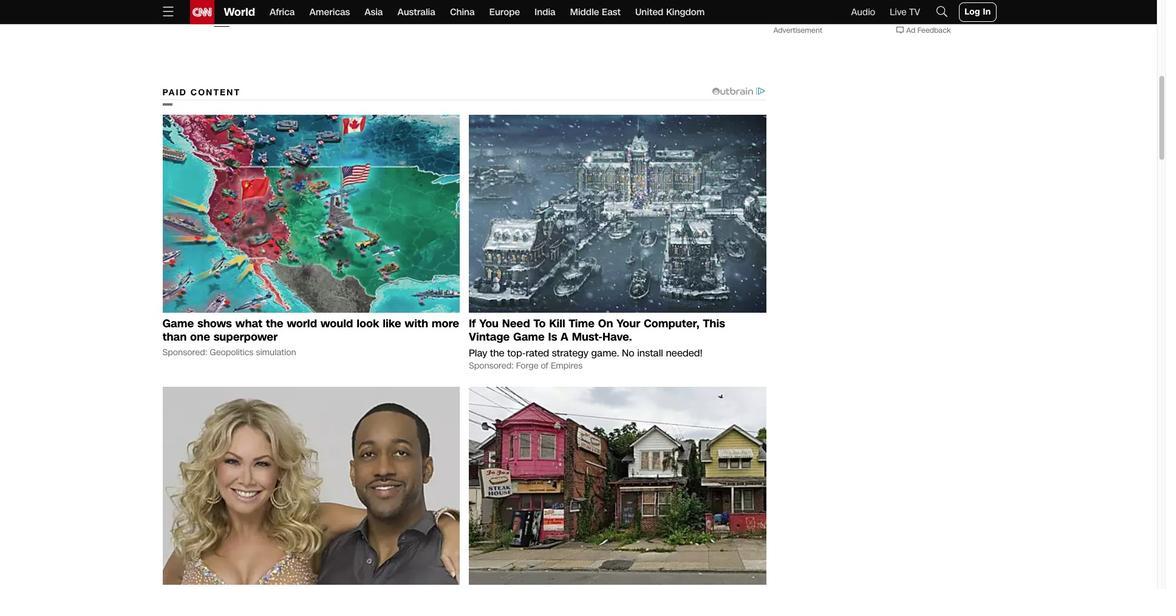 Task type: locate. For each thing, give the bounding box(es) containing it.
cnn
[[214, 16, 229, 26]]

world link
[[214, 0, 255, 24]]

log in link
[[959, 2, 996, 22]]

kingdom
[[666, 6, 705, 18]]

tv
[[909, 6, 920, 18]]

outbrain - content marketing image
[[709, 87, 756, 95]]

feedback
[[917, 26, 951, 35]]

live tv link
[[890, 6, 920, 18]]

-
[[181, 16, 184, 26]]

east
[[602, 6, 621, 18]]

ad
[[906, 26, 915, 35]]

advertisement region
[[771, 0, 953, 23]]

united kingdom
[[635, 6, 705, 18]]

africa link
[[270, 0, 295, 24]]

audio
[[851, 6, 875, 18]]

australia
[[398, 6, 435, 18]]

europe link
[[489, 0, 520, 24]]

03:16 - source: cnn
[[161, 16, 229, 26]]

audio link
[[851, 6, 875, 18]]

log in
[[964, 6, 991, 18]]

log
[[964, 6, 980, 18]]

ad feedback
[[906, 26, 951, 35]]

live tv
[[890, 6, 920, 18]]

china link
[[450, 0, 475, 24]]

china
[[450, 6, 475, 18]]

asia
[[365, 6, 383, 18]]

europe
[[489, 6, 520, 18]]

paid
[[162, 87, 187, 97]]

united
[[635, 6, 663, 18]]

australia link
[[398, 0, 435, 24]]

middle east
[[570, 6, 621, 18]]

paid content
[[162, 87, 240, 97]]



Task type: describe. For each thing, give the bounding box(es) containing it.
middle east link
[[570, 0, 621, 24]]

united kingdom link
[[635, 0, 705, 24]]

india
[[535, 6, 556, 18]]

world
[[224, 4, 255, 20]]

americas link
[[309, 0, 350, 24]]

search icon image
[[935, 4, 949, 19]]

content
[[191, 87, 240, 97]]

asia link
[[365, 0, 383, 24]]

india link
[[535, 0, 556, 24]]

03:16
[[161, 16, 179, 26]]

open menu icon image
[[161, 4, 175, 19]]

cnn link
[[214, 16, 229, 26]]

live
[[890, 6, 907, 18]]

source:
[[186, 16, 212, 26]]

in
[[983, 6, 991, 18]]

americas
[[309, 6, 350, 18]]

africa
[[270, 6, 295, 18]]

middle
[[570, 6, 599, 18]]



Task type: vqa. For each thing, say whether or not it's contained in the screenshot.
stars. within "The blue light revealed in a composite image from these observations comes from newborn stars, while the glowing pink-red splotches may be hydrogen molecules that have heated after interacting with the light from the young, energetic stars. Meanwhile, other gleaming features in the image include older stars and distant background galaxies."
no



